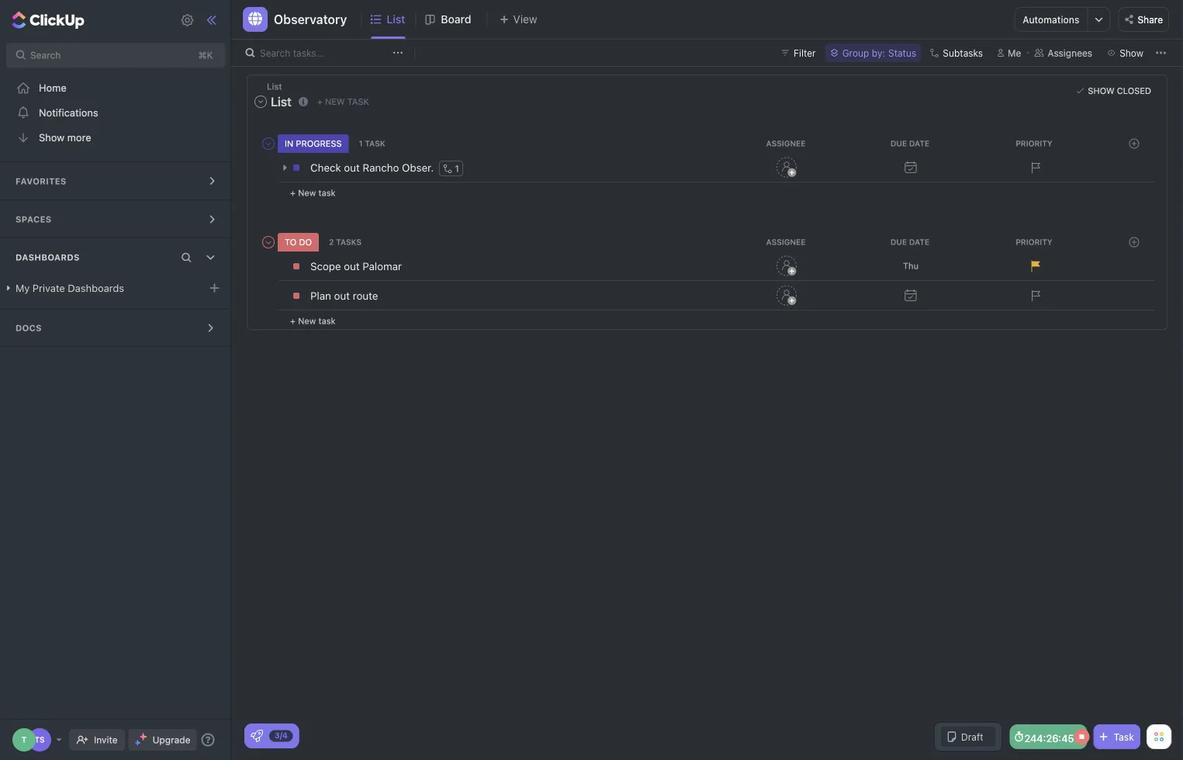 Task type: describe. For each thing, give the bounding box(es) containing it.
Search tasks... text field
[[260, 42, 389, 64]]

view button
[[487, 10, 542, 29]]

observatory button
[[268, 2, 347, 36]]

0 vertical spatial + new task
[[317, 96, 369, 107]]

ts
[[34, 735, 45, 744]]

priority button for 1 task
[[974, 139, 1099, 148]]

filter
[[794, 47, 816, 58]]

date for 1 task
[[910, 139, 930, 148]]

out for check
[[344, 161, 360, 174]]

1 task
[[359, 139, 386, 148]]

task down plan
[[319, 316, 336, 326]]

1 for 1
[[455, 163, 460, 174]]

0 vertical spatial +
[[317, 96, 323, 107]]

2 tasks
[[329, 237, 362, 246]]

1 vertical spatial +
[[290, 188, 296, 198]]

view
[[514, 13, 538, 26]]

obser.
[[402, 161, 434, 174]]

scope out palomar
[[311, 260, 402, 272]]

palomar
[[363, 260, 402, 272]]

globe image
[[248, 12, 262, 26]]

due for 1 task
[[891, 139, 908, 148]]

2 vertical spatial + new task
[[290, 316, 336, 326]]

home
[[39, 82, 67, 94]]

onboarding checklist button image
[[251, 730, 263, 742]]

list inside dropdown button
[[271, 94, 292, 109]]

tasks...
[[293, 47, 325, 58]]

invite
[[94, 734, 118, 745]]

show for show more
[[39, 132, 65, 143]]

show closed button
[[1073, 83, 1156, 99]]

show for show closed
[[1089, 86, 1115, 96]]

favorites
[[16, 176, 66, 186]]

notifications link
[[0, 100, 232, 125]]

1 vertical spatial list
[[267, 82, 282, 92]]

t
[[22, 735, 27, 744]]

sparkle svg 2 image
[[135, 740, 141, 746]]

2 tasks button
[[327, 237, 367, 246]]

out for scope
[[344, 260, 360, 272]]

board
[[441, 13, 472, 26]]

check out rancho obser.
[[311, 161, 434, 174]]

search for search tasks...
[[260, 47, 291, 58]]

thu
[[904, 261, 919, 271]]

check
[[311, 161, 341, 174]]

show closed
[[1089, 86, 1152, 96]]

sparkle svg 1 image
[[139, 733, 147, 741]]

thu button
[[849, 261, 974, 271]]

due date for 2 tasks
[[891, 237, 930, 246]]

244:26:45
[[1025, 732, 1075, 744]]

priority button for 2 tasks
[[974, 237, 1099, 246]]

list info image
[[299, 97, 308, 106]]

my
[[16, 282, 30, 294]]

list button
[[253, 91, 296, 112]]

2
[[329, 237, 334, 246]]

assignee for 2 tasks
[[767, 237, 806, 246]]

scope
[[311, 260, 341, 272]]

show for show
[[1120, 47, 1144, 58]]

task
[[1114, 731, 1135, 742]]

2 vertical spatial +
[[290, 316, 296, 326]]

due date button for task
[[850, 139, 974, 148]]

list link
[[387, 0, 412, 39]]

sidebar navigation
[[0, 0, 234, 760]]

show button
[[1103, 43, 1149, 62]]

2 vertical spatial new
[[298, 316, 316, 326]]

filter button
[[776, 43, 823, 62]]

me button
[[992, 43, 1028, 62]]

priority for task
[[1016, 139, 1053, 148]]

3/4
[[275, 731, 288, 740]]



Task type: vqa. For each thing, say whether or not it's contained in the screenshot.
Filter
yes



Task type: locate. For each thing, give the bounding box(es) containing it.
status
[[889, 47, 917, 58]]

1 horizontal spatial show
[[1089, 86, 1115, 96]]

1 for 1 task
[[359, 139, 363, 148]]

automations
[[1024, 14, 1080, 25]]

+ new task
[[317, 96, 369, 107], [290, 188, 336, 198], [290, 316, 336, 326]]

share button
[[1119, 7, 1170, 32]]

2 vertical spatial show
[[39, 132, 65, 143]]

+ new task right list info image
[[317, 96, 369, 107]]

1 priority button from the top
[[974, 139, 1099, 148]]

0 vertical spatial due date button
[[850, 139, 974, 148]]

rancho
[[363, 161, 399, 174]]

1 horizontal spatial 1
[[455, 163, 460, 174]]

+ new task down plan
[[290, 316, 336, 326]]

priority for tasks
[[1016, 237, 1053, 246]]

1 vertical spatial due date button
[[850, 237, 974, 246]]

assignee button for task
[[726, 139, 850, 148]]

favorites button
[[0, 162, 232, 200]]

1 vertical spatial out
[[344, 260, 360, 272]]

⌘k
[[198, 50, 213, 61]]

+ new task down "check"
[[290, 188, 336, 198]]

list
[[387, 13, 405, 26], [267, 82, 282, 92], [271, 94, 292, 109]]

out down the tasks
[[344, 260, 360, 272]]

task down "check"
[[319, 188, 336, 198]]

1 assignee button from the top
[[726, 139, 850, 148]]

my private dashboards
[[16, 282, 124, 294]]

0 vertical spatial set priority element
[[1024, 156, 1047, 179]]

due date button for tasks
[[850, 237, 974, 246]]

1 vertical spatial date
[[910, 237, 930, 246]]

assignee for 1 task
[[767, 139, 806, 148]]

group
[[843, 47, 870, 58]]

show inside show closed button
[[1089, 86, 1115, 96]]

0 horizontal spatial show
[[39, 132, 65, 143]]

2 set priority element from the top
[[1024, 284, 1047, 307]]

show inside show dropdown button
[[1120, 47, 1144, 58]]

show
[[1120, 47, 1144, 58], [1089, 86, 1115, 96], [39, 132, 65, 143]]

private
[[32, 282, 65, 294]]

2 due date button from the top
[[850, 237, 974, 246]]

show inside sidebar navigation
[[39, 132, 65, 143]]

2 due date from the top
[[891, 237, 930, 246]]

0 vertical spatial new
[[325, 96, 345, 107]]

1 priority from the top
[[1016, 139, 1053, 148]]

2 priority button from the top
[[974, 237, 1099, 246]]

2 horizontal spatial show
[[1120, 47, 1144, 58]]

0 vertical spatial date
[[910, 139, 930, 148]]

list left list info image
[[271, 94, 292, 109]]

assignee
[[767, 139, 806, 148], [767, 237, 806, 246]]

search inside sidebar navigation
[[30, 50, 61, 61]]

priority button up set priority image at the top of page
[[974, 139, 1099, 148]]

onboarding checklist button element
[[251, 730, 263, 742]]

1 due from the top
[[891, 139, 908, 148]]

search
[[260, 47, 291, 58], [30, 50, 61, 61]]

board link
[[441, 0, 478, 39]]

subtasks button
[[925, 43, 988, 62]]

out for plan
[[334, 289, 350, 302]]

search up the home
[[30, 50, 61, 61]]

0 vertical spatial due date
[[891, 139, 930, 148]]

automations button
[[1016, 8, 1088, 31]]

plan out route
[[311, 289, 378, 302]]

list down search tasks...
[[267, 82, 282, 92]]

set priority element
[[1024, 156, 1047, 179], [1024, 284, 1047, 307]]

2 date from the top
[[910, 237, 930, 246]]

task
[[348, 96, 369, 107], [365, 139, 386, 148], [319, 188, 336, 198], [319, 316, 336, 326]]

spaces
[[16, 214, 52, 224]]

search tasks...
[[260, 47, 325, 58]]

home link
[[0, 75, 232, 100]]

assignee button
[[726, 139, 850, 148], [726, 237, 850, 246]]

1 right obser.
[[455, 163, 460, 174]]

set priority image
[[1024, 156, 1047, 179]]

priority up set priority icon
[[1016, 237, 1053, 246]]

show left closed
[[1089, 86, 1115, 96]]

0 vertical spatial assignee button
[[726, 139, 850, 148]]

due
[[891, 139, 908, 148], [891, 237, 908, 246]]

list left board on the left of page
[[387, 13, 405, 26]]

assignees button
[[1028, 43, 1100, 62]]

date for 2 tasks
[[910, 237, 930, 246]]

subtasks
[[943, 47, 984, 58]]

1 vertical spatial assignee button
[[726, 237, 850, 246]]

set priority image
[[1024, 284, 1047, 307]]

2 assignee button from the top
[[726, 237, 850, 246]]

2 due from the top
[[891, 237, 908, 246]]

1 vertical spatial priority button
[[974, 237, 1099, 246]]

group by: status
[[843, 47, 917, 58]]

1 vertical spatial 1
[[455, 163, 460, 174]]

0 vertical spatial 1
[[359, 139, 363, 148]]

1 horizontal spatial search
[[260, 47, 291, 58]]

1 assignee from the top
[[767, 139, 806, 148]]

me
[[1009, 47, 1022, 58]]

new right list info image
[[325, 96, 345, 107]]

1 due date from the top
[[891, 139, 930, 148]]

1 vertical spatial assignee
[[767, 237, 806, 246]]

task up check out rancho obser.
[[365, 139, 386, 148]]

due for 2 tasks
[[891, 237, 908, 246]]

notifications
[[39, 107, 98, 118]]

2 assignee from the top
[[767, 237, 806, 246]]

more
[[67, 132, 91, 143]]

priority button up set priority icon
[[974, 237, 1099, 246]]

1 vertical spatial + new task
[[290, 188, 336, 198]]

2 vertical spatial out
[[334, 289, 350, 302]]

0 vertical spatial assignee
[[767, 139, 806, 148]]

tasks
[[336, 237, 362, 246]]

1 vertical spatial set priority element
[[1024, 284, 1047, 307]]

0 horizontal spatial search
[[30, 50, 61, 61]]

due date button
[[850, 139, 974, 148], [850, 237, 974, 246]]

1 vertical spatial priority
[[1016, 237, 1053, 246]]

share
[[1138, 14, 1164, 25]]

out right "check"
[[344, 161, 360, 174]]

0 vertical spatial list
[[387, 13, 405, 26]]

0 vertical spatial show
[[1120, 47, 1144, 58]]

priority button
[[974, 139, 1099, 148], [974, 237, 1099, 246]]

out right plan
[[334, 289, 350, 302]]

1 vertical spatial show
[[1089, 86, 1115, 96]]

0 vertical spatial priority
[[1016, 139, 1053, 148]]

show left more
[[39, 132, 65, 143]]

out
[[344, 161, 360, 174], [344, 260, 360, 272], [334, 289, 350, 302]]

by:
[[872, 47, 886, 58]]

2 priority from the top
[[1016, 237, 1053, 246]]

1 due date button from the top
[[850, 139, 974, 148]]

show down share button
[[1120, 47, 1144, 58]]

1 vertical spatial due
[[891, 237, 908, 246]]

0 vertical spatial priority button
[[974, 139, 1099, 148]]

plan out route link
[[307, 282, 721, 309]]

new down plan
[[298, 316, 316, 326]]

upgrade
[[153, 734, 191, 745]]

dashboards
[[16, 252, 80, 262]]

2 vertical spatial list
[[271, 94, 292, 109]]

1
[[359, 139, 363, 148], [455, 163, 460, 174]]

search for search
[[30, 50, 61, 61]]

task up 1 task
[[348, 96, 369, 107]]

dashboards
[[68, 282, 124, 294]]

due date for 1 task
[[891, 139, 930, 148]]

search left tasks...
[[260, 47, 291, 58]]

1 up check out rancho obser.
[[359, 139, 363, 148]]

1 set priority element from the top
[[1024, 156, 1047, 179]]

0 vertical spatial due
[[891, 139, 908, 148]]

priority up set priority image at the top of page
[[1016, 139, 1053, 148]]

+
[[317, 96, 323, 107], [290, 188, 296, 198], [290, 316, 296, 326]]

plan
[[311, 289, 331, 302]]

show more
[[39, 132, 91, 143]]

new down "check"
[[298, 188, 316, 198]]

0 vertical spatial out
[[344, 161, 360, 174]]

assignees
[[1048, 47, 1093, 58]]

observatory
[[274, 12, 347, 27]]

new
[[325, 96, 345, 107], [298, 188, 316, 198], [298, 316, 316, 326]]

assignee button for tasks
[[726, 237, 850, 246]]

scope out palomar link
[[307, 253, 721, 279]]

priority
[[1016, 139, 1053, 148], [1016, 237, 1053, 246]]

closed
[[1118, 86, 1152, 96]]

upgrade link
[[129, 729, 197, 751]]

0 horizontal spatial 1
[[359, 139, 363, 148]]

docs
[[16, 323, 42, 333]]

1 vertical spatial new
[[298, 188, 316, 198]]

due date
[[891, 139, 930, 148], [891, 237, 930, 246]]

date
[[910, 139, 930, 148], [910, 237, 930, 246]]

sidebar settings image
[[180, 13, 194, 27]]

1 vertical spatial due date
[[891, 237, 930, 246]]

1 task button
[[357, 139, 391, 148]]

1 date from the top
[[910, 139, 930, 148]]

route
[[353, 289, 378, 302]]



